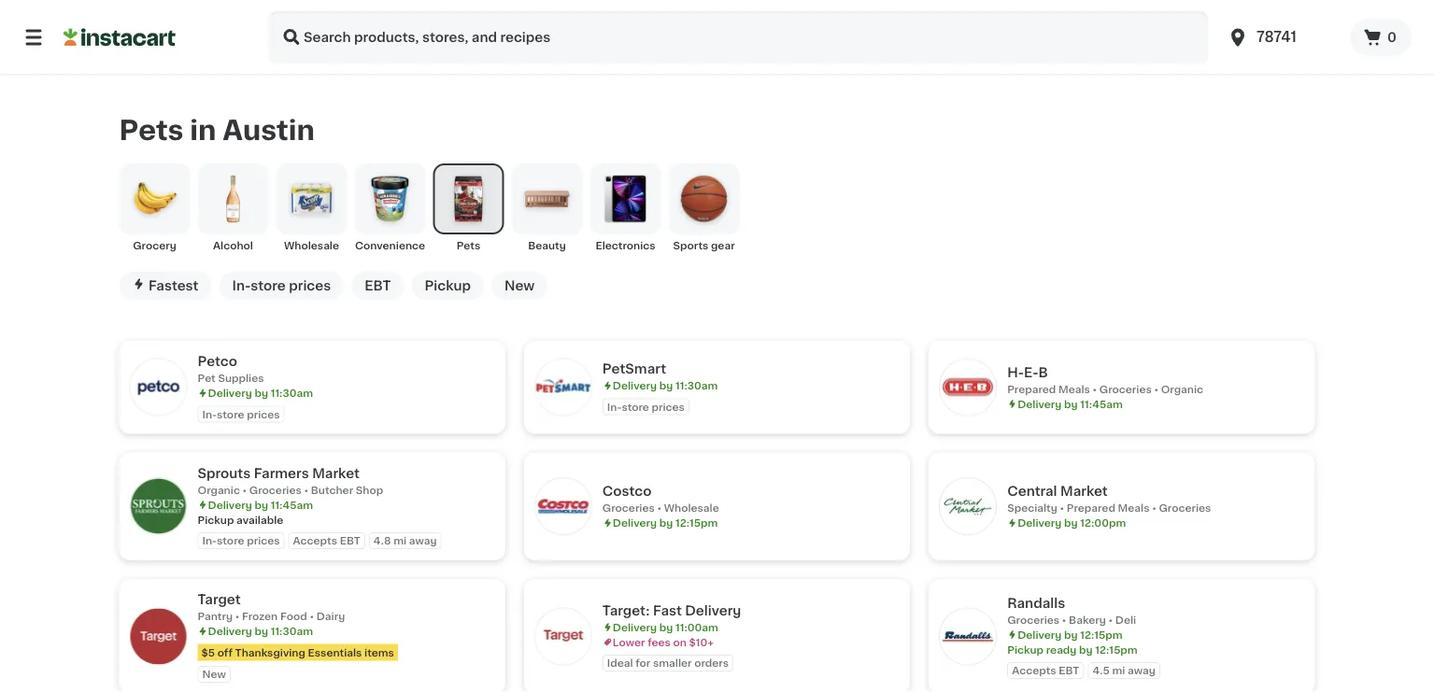 Task type: vqa. For each thing, say whether or not it's contained in the screenshot.
Prepared inside the Central Market Specialty • Prepared Meals • Groceries
yes



Task type: describe. For each thing, give the bounding box(es) containing it.
sprouts
[[198, 467, 251, 480]]

central market image
[[940, 479, 996, 535]]

bakery
[[1069, 615, 1106, 625]]

alcohol button
[[198, 163, 269, 253]]

by down costco groceries • wholesale
[[660, 518, 673, 529]]

2 78741 button from the left
[[1227, 11, 1339, 64]]

target:
[[603, 604, 650, 617]]

pickup ready by 12:15pm
[[1008, 645, 1138, 655]]

costco
[[603, 485, 652, 498]]

petsmart
[[603, 362, 666, 376]]

orders
[[695, 658, 729, 669]]

0 horizontal spatial new
[[202, 669, 226, 680]]

in-store prices down petsmart
[[607, 402, 685, 412]]

pet
[[198, 373, 216, 383]]

dairy
[[316, 612, 345, 622]]

away for 4.8 mi away
[[409, 536, 437, 546]]

specialty
[[1008, 503, 1058, 514]]

in- down pet
[[202, 409, 217, 419]]

grocery
[[133, 241, 176, 251]]

4.8 mi away
[[374, 536, 437, 546]]

sports gear
[[673, 241, 735, 251]]

central market specialty • prepared meals • groceries
[[1008, 485, 1211, 514]]

wholesale inside costco groceries • wholesale
[[664, 503, 719, 514]]

groceries inside sprouts farmers market organic • groceries • butcher shop
[[249, 485, 302, 495]]

costco image
[[535, 479, 591, 535]]

store down pickup available at bottom left
[[217, 536, 244, 546]]

delivery by 12:00pm
[[1018, 518, 1126, 529]]

petco
[[198, 355, 237, 368]]

petco image
[[130, 359, 186, 415]]

target pantry • frozen food • dairy
[[198, 593, 345, 622]]

beauty button
[[512, 163, 583, 253]]

ebt inside button
[[365, 279, 391, 292]]

alcohol
[[213, 241, 253, 251]]

convenience button
[[355, 163, 426, 253]]

organic inside sprouts farmers market organic • groceries • butcher shop
[[198, 485, 240, 495]]

prices inside button
[[289, 279, 331, 292]]

1 vertical spatial delivery by 11:45am
[[208, 500, 313, 510]]

instacart logo image
[[64, 26, 176, 49]]

4.5
[[1093, 666, 1110, 676]]

0 horizontal spatial 11:45am
[[271, 500, 313, 510]]

1 horizontal spatial accepts ebt
[[1012, 666, 1080, 676]]

in-store prices down supplies
[[202, 409, 280, 419]]

delivery up pickup available at bottom left
[[208, 500, 252, 510]]

Search field
[[269, 11, 1208, 64]]

target image
[[130, 609, 186, 665]]

by up pickup ready by 12:15pm
[[1064, 630, 1078, 640]]

supplies
[[218, 373, 264, 383]]

beauty
[[528, 241, 566, 251]]

smaller
[[653, 658, 692, 669]]

78741
[[1257, 30, 1297, 44]]

delivery by 11:30am for petco
[[208, 388, 313, 398]]

target
[[198, 593, 241, 606]]

mi for 4.5
[[1112, 666, 1126, 676]]

delivery down specialty at bottom
[[1018, 518, 1062, 529]]

12:00pm
[[1081, 518, 1126, 529]]

thanksgiving
[[235, 647, 305, 658]]

pets button
[[433, 163, 504, 253]]

pets for pets in austin
[[119, 117, 184, 143]]

in
[[190, 117, 216, 143]]

1 78741 button from the left
[[1216, 11, 1350, 64]]

shop
[[356, 485, 383, 495]]

essentials
[[308, 647, 362, 658]]

wholesale button
[[276, 163, 347, 253]]

new button
[[492, 272, 548, 300]]

pets in austin main content
[[0, 75, 1434, 692]]

prices down supplies
[[247, 409, 280, 419]]

1 horizontal spatial 11:45am
[[1081, 399, 1123, 409]]

farmers
[[254, 467, 309, 480]]

by down petsmart
[[660, 381, 673, 391]]

delivery down supplies
[[208, 388, 252, 398]]

pantry
[[198, 612, 233, 622]]

pickup for pickup available
[[198, 515, 234, 525]]

2 vertical spatial 12:15pm
[[1096, 645, 1138, 655]]

available
[[237, 515, 283, 525]]

electronics
[[596, 241, 656, 251]]

1 horizontal spatial delivery by 11:45am
[[1018, 399, 1123, 409]]

prices down available
[[247, 536, 280, 546]]

mi for 4.8
[[394, 536, 407, 546]]

in-store prices inside in-store prices button
[[232, 279, 331, 292]]

e-
[[1024, 366, 1039, 379]]

delivery up 11:00am
[[685, 604, 741, 617]]

in-store prices button
[[219, 272, 344, 300]]

1 vertical spatial ebt
[[340, 536, 361, 546]]

delivery down b
[[1018, 399, 1062, 409]]

items
[[365, 647, 394, 658]]

organic inside the "h-e-b prepared meals • groceries • organic"
[[1161, 384, 1204, 394]]

0 horizontal spatial accepts
[[293, 536, 337, 546]]

on
[[673, 637, 687, 648]]

fastest
[[149, 279, 199, 292]]

convenience
[[355, 241, 425, 251]]

sprouts farmers market image
[[130, 479, 186, 535]]

petco pet supplies
[[198, 355, 264, 383]]

11:00am
[[676, 622, 719, 633]]

by down supplies
[[255, 388, 268, 398]]

groceries inside costco groceries • wholesale
[[603, 503, 655, 514]]

ebt button
[[352, 272, 404, 300]]

off
[[217, 647, 233, 658]]

austin
[[223, 117, 315, 143]]

grocery button
[[119, 163, 190, 253]]



Task type: locate. For each thing, give the bounding box(es) containing it.
accepts down ready
[[1012, 666, 1057, 676]]

0 horizontal spatial wholesale
[[284, 241, 339, 251]]

by down "frozen"
[[255, 626, 268, 637]]

target: fast delivery
[[603, 604, 741, 617]]

pickup button
[[412, 272, 484, 300]]

new down beauty in the top of the page
[[505, 279, 535, 292]]

by left '12:00pm'
[[1064, 518, 1078, 529]]

mi
[[394, 536, 407, 546], [1112, 666, 1126, 676]]

None search field
[[269, 11, 1208, 64]]

away for 4.5 mi away
[[1128, 666, 1156, 676]]

0 horizontal spatial delivery by 12:15pm
[[613, 518, 718, 529]]

pets up the "pickup" button
[[457, 241, 481, 251]]

12:15pm
[[676, 518, 718, 529], [1081, 630, 1123, 640], [1096, 645, 1138, 655]]

$10+
[[689, 637, 714, 648]]

2 horizontal spatial ebt
[[1059, 666, 1080, 676]]

1 horizontal spatial ebt
[[365, 279, 391, 292]]

pickup left ready
[[1008, 645, 1044, 655]]

0 vertical spatial pets
[[119, 117, 184, 143]]

delivery by 11:45am
[[1018, 399, 1123, 409], [208, 500, 313, 510]]

•
[[1093, 384, 1097, 394], [1155, 384, 1159, 394], [243, 485, 247, 495], [304, 485, 308, 495], [657, 503, 662, 514], [1060, 503, 1064, 514], [1152, 503, 1157, 514], [235, 612, 239, 622], [310, 612, 314, 622], [1062, 615, 1067, 625], [1109, 615, 1113, 625]]

market up delivery by 12:00pm
[[1061, 485, 1108, 498]]

1 vertical spatial market
[[1061, 485, 1108, 498]]

meals inside central market specialty • prepared meals • groceries
[[1118, 503, 1150, 514]]

1 horizontal spatial delivery by 12:15pm
[[1018, 630, 1123, 640]]

electronics button
[[590, 163, 661, 253]]

1 vertical spatial pickup
[[198, 515, 234, 525]]

delivery by 11:30am for target
[[208, 626, 313, 637]]

2 horizontal spatial pickup
[[1008, 645, 1044, 655]]

prepared up '12:00pm'
[[1067, 503, 1116, 514]]

food
[[280, 612, 307, 622]]

by up available
[[255, 500, 268, 510]]

2 vertical spatial ebt
[[1059, 666, 1080, 676]]

groceries inside central market specialty • prepared meals • groceries
[[1159, 503, 1211, 514]]

1 horizontal spatial accepts
[[1012, 666, 1057, 676]]

0 horizontal spatial market
[[312, 467, 360, 480]]

store down petsmart
[[622, 402, 649, 412]]

delivery by 11:00am
[[613, 622, 719, 633]]

market inside central market specialty • prepared meals • groceries
[[1061, 485, 1108, 498]]

1 vertical spatial organic
[[198, 485, 240, 495]]

12:15pm down costco groceries • wholesale
[[676, 518, 718, 529]]

mi right 4.5 on the bottom right of the page
[[1112, 666, 1126, 676]]

lower fees on $10+
[[613, 637, 714, 648]]

away
[[409, 536, 437, 546], [1128, 666, 1156, 676]]

sports
[[673, 241, 709, 251]]

0 horizontal spatial meals
[[1059, 384, 1090, 394]]

1 vertical spatial accepts
[[1012, 666, 1057, 676]]

1 horizontal spatial wholesale
[[664, 503, 719, 514]]

store inside button
[[251, 279, 286, 292]]

delivery down petsmart
[[613, 381, 657, 391]]

0 vertical spatial 11:45am
[[1081, 399, 1123, 409]]

pets left in
[[119, 117, 184, 143]]

pickup
[[425, 279, 471, 292], [198, 515, 234, 525], [1008, 645, 1044, 655]]

ebt left 4.8
[[340, 536, 361, 546]]

b
[[1039, 366, 1048, 379]]

for
[[636, 658, 651, 669]]

lower
[[613, 637, 645, 648]]

0
[[1388, 31, 1397, 44]]

11:45am down sprouts farmers market organic • groceries • butcher shop
[[271, 500, 313, 510]]

h-e-b prepared meals • groceries • organic
[[1008, 366, 1204, 394]]

1 vertical spatial 11:45am
[[271, 500, 313, 510]]

wholesale inside wholesale button
[[284, 241, 339, 251]]

delivery down the pantry
[[208, 626, 252, 637]]

pickup available
[[198, 515, 283, 525]]

1 horizontal spatial pets
[[457, 241, 481, 251]]

fastest button
[[119, 272, 212, 300]]

12:15pm up 4.5 mi away
[[1096, 645, 1138, 655]]

0 horizontal spatial pets
[[119, 117, 184, 143]]

store down the alcohol
[[251, 279, 286, 292]]

1 vertical spatial mi
[[1112, 666, 1126, 676]]

delivery by 11:30am down supplies
[[208, 388, 313, 398]]

market inside sprouts farmers market organic • groceries • butcher shop
[[312, 467, 360, 480]]

groceries inside randalls groceries • bakery • deli
[[1008, 615, 1060, 625]]

organic
[[1161, 384, 1204, 394], [198, 485, 240, 495]]

wholesale
[[284, 241, 339, 251], [664, 503, 719, 514]]

0 horizontal spatial prepared
[[1008, 384, 1056, 394]]

0 button
[[1350, 19, 1412, 56]]

prepared
[[1008, 384, 1056, 394], [1067, 503, 1116, 514]]

78741 button
[[1216, 11, 1350, 64], [1227, 11, 1339, 64]]

new
[[505, 279, 535, 292], [202, 669, 226, 680]]

central
[[1008, 485, 1057, 498]]

prepared down 'e-'
[[1008, 384, 1056, 394]]

ebt down convenience
[[365, 279, 391, 292]]

0 vertical spatial market
[[312, 467, 360, 480]]

2 vertical spatial pickup
[[1008, 645, 1044, 655]]

0 horizontal spatial pickup
[[198, 515, 234, 525]]

delivery
[[613, 381, 657, 391], [208, 388, 252, 398], [1018, 399, 1062, 409], [208, 500, 252, 510], [613, 518, 657, 529], [1018, 518, 1062, 529], [685, 604, 741, 617], [613, 622, 657, 633], [208, 626, 252, 637], [1018, 630, 1062, 640]]

pets
[[119, 117, 184, 143], [457, 241, 481, 251]]

butcher
[[311, 485, 353, 495]]

0 horizontal spatial mi
[[394, 536, 407, 546]]

0 horizontal spatial away
[[409, 536, 437, 546]]

1 horizontal spatial organic
[[1161, 384, 1204, 394]]

by
[[660, 381, 673, 391], [255, 388, 268, 398], [1064, 399, 1078, 409], [255, 500, 268, 510], [660, 518, 673, 529], [1064, 518, 1078, 529], [660, 622, 673, 633], [255, 626, 268, 637], [1064, 630, 1078, 640], [1079, 645, 1093, 655]]

pickup left available
[[198, 515, 234, 525]]

in- down the alcohol
[[232, 279, 251, 292]]

market up butcher
[[312, 467, 360, 480]]

pets for pets
[[457, 241, 481, 251]]

4.8
[[374, 536, 391, 546]]

pickup right ebt button at top
[[425, 279, 471, 292]]

• inside costco groceries • wholesale
[[657, 503, 662, 514]]

in- down petsmart
[[607, 402, 622, 412]]

11:30am for petco
[[271, 388, 313, 398]]

meals inside the "h-e-b prepared meals • groceries • organic"
[[1059, 384, 1090, 394]]

by right ready
[[1079, 645, 1093, 655]]

$5
[[201, 647, 215, 658]]

in-
[[232, 279, 251, 292], [607, 402, 622, 412], [202, 409, 217, 419], [202, 536, 217, 546]]

ideal
[[607, 658, 633, 669]]

0 vertical spatial accepts ebt
[[293, 536, 361, 546]]

0 vertical spatial new
[[505, 279, 535, 292]]

1 vertical spatial away
[[1128, 666, 1156, 676]]

0 vertical spatial wholesale
[[284, 241, 339, 251]]

0 horizontal spatial organic
[[198, 485, 240, 495]]

randalls
[[1008, 597, 1065, 610]]

fast
[[653, 604, 682, 617]]

11:45am down the "h-e-b prepared meals • groceries • organic"
[[1081, 399, 1123, 409]]

1 vertical spatial pets
[[457, 241, 481, 251]]

0 vertical spatial prepared
[[1008, 384, 1056, 394]]

by up lower fees on $10+
[[660, 622, 673, 633]]

accepts ebt down ready
[[1012, 666, 1080, 676]]

in-store prices down the alcohol
[[232, 279, 331, 292]]

0 horizontal spatial ebt
[[340, 536, 361, 546]]

1 horizontal spatial away
[[1128, 666, 1156, 676]]

ideal for smaller orders
[[607, 658, 729, 669]]

in-store prices
[[232, 279, 331, 292], [607, 402, 685, 412], [202, 409, 280, 419], [202, 536, 280, 546]]

delivery by 11:30am down petsmart
[[613, 381, 718, 391]]

prepared inside central market specialty • prepared meals • groceries
[[1067, 503, 1116, 514]]

in- down pickup available at bottom left
[[202, 536, 217, 546]]

1 vertical spatial delivery by 12:15pm
[[1018, 630, 1123, 640]]

$5 off thanksgiving essentials items
[[201, 647, 394, 658]]

1 horizontal spatial pickup
[[425, 279, 471, 292]]

delivery by 11:45am up available
[[208, 500, 313, 510]]

pickup inside button
[[425, 279, 471, 292]]

0 vertical spatial organic
[[1161, 384, 1204, 394]]

by down the "h-e-b prepared meals • groceries • organic"
[[1064, 399, 1078, 409]]

h-
[[1008, 366, 1024, 379]]

1 vertical spatial prepared
[[1067, 503, 1116, 514]]

1 vertical spatial accepts ebt
[[1012, 666, 1080, 676]]

mi right 4.8
[[394, 536, 407, 546]]

1 horizontal spatial mi
[[1112, 666, 1126, 676]]

12:15pm down bakery
[[1081, 630, 1123, 640]]

deli
[[1116, 615, 1136, 625]]

in-store prices down pickup available at bottom left
[[202, 536, 280, 546]]

costco groceries • wholesale
[[603, 485, 719, 514]]

sports gear button
[[669, 163, 740, 253]]

prices down petsmart
[[652, 402, 685, 412]]

pickup for pickup
[[425, 279, 471, 292]]

0 vertical spatial delivery by 11:45am
[[1018, 399, 1123, 409]]

prepared inside the "h-e-b prepared meals • groceries • organic"
[[1008, 384, 1056, 394]]

randalls image
[[940, 609, 996, 665]]

target: fast delivery image
[[535, 609, 591, 665]]

ebt down pickup ready by 12:15pm
[[1059, 666, 1080, 676]]

new down $5
[[202, 669, 226, 680]]

1 vertical spatial wholesale
[[664, 503, 719, 514]]

petsmart image
[[535, 359, 591, 415]]

1 vertical spatial new
[[202, 669, 226, 680]]

0 horizontal spatial accepts ebt
[[293, 536, 361, 546]]

sprouts farmers market organic • groceries • butcher shop
[[198, 467, 383, 495]]

4.5 mi away
[[1093, 666, 1156, 676]]

fees
[[648, 637, 671, 648]]

away right 4.8
[[409, 536, 437, 546]]

in- inside button
[[232, 279, 251, 292]]

0 vertical spatial away
[[409, 536, 437, 546]]

meals
[[1059, 384, 1090, 394], [1118, 503, 1150, 514]]

delivery down the costco
[[613, 518, 657, 529]]

pets in austin
[[119, 117, 315, 143]]

delivery up ready
[[1018, 630, 1062, 640]]

new inside button
[[505, 279, 535, 292]]

0 vertical spatial 12:15pm
[[676, 518, 718, 529]]

1 vertical spatial meals
[[1118, 503, 1150, 514]]

0 horizontal spatial delivery by 11:45am
[[208, 500, 313, 510]]

gear
[[711, 241, 735, 251]]

store down supplies
[[217, 409, 244, 419]]

accepts down butcher
[[293, 536, 337, 546]]

delivery by 11:45am down b
[[1018, 399, 1123, 409]]

0 vertical spatial accepts
[[293, 536, 337, 546]]

h e b image
[[940, 359, 996, 415]]

1 horizontal spatial market
[[1061, 485, 1108, 498]]

11:45am
[[1081, 399, 1123, 409], [271, 500, 313, 510]]

1 horizontal spatial meals
[[1118, 503, 1150, 514]]

1 horizontal spatial prepared
[[1067, 503, 1116, 514]]

ebt
[[365, 279, 391, 292], [340, 536, 361, 546], [1059, 666, 1080, 676]]

accepts
[[293, 536, 337, 546], [1012, 666, 1057, 676]]

groceries
[[1100, 384, 1152, 394], [249, 485, 302, 495], [603, 503, 655, 514], [1159, 503, 1211, 514], [1008, 615, 1060, 625]]

0 vertical spatial ebt
[[365, 279, 391, 292]]

prices left ebt button at top
[[289, 279, 331, 292]]

pets inside button
[[457, 241, 481, 251]]

prices
[[289, 279, 331, 292], [652, 402, 685, 412], [247, 409, 280, 419], [247, 536, 280, 546]]

away right 4.5 on the bottom right of the page
[[1128, 666, 1156, 676]]

delivery by 11:30am down "frozen"
[[208, 626, 313, 637]]

groceries inside the "h-e-b prepared meals • groceries • organic"
[[1100, 384, 1152, 394]]

pickup for pickup ready by 12:15pm
[[1008, 645, 1044, 655]]

delivery by 12:15pm down costco groceries • wholesale
[[613, 518, 718, 529]]

accepts ebt down butcher
[[293, 536, 361, 546]]

ready
[[1046, 645, 1077, 655]]

0 vertical spatial pickup
[[425, 279, 471, 292]]

store
[[251, 279, 286, 292], [622, 402, 649, 412], [217, 409, 244, 419], [217, 536, 244, 546]]

1 vertical spatial 12:15pm
[[1081, 630, 1123, 640]]

market
[[312, 467, 360, 480], [1061, 485, 1108, 498]]

1 horizontal spatial new
[[505, 279, 535, 292]]

delivery by 12:15pm up pickup ready by 12:15pm
[[1018, 630, 1123, 640]]

frozen
[[242, 612, 278, 622]]

0 vertical spatial delivery by 12:15pm
[[613, 518, 718, 529]]

0 vertical spatial mi
[[394, 536, 407, 546]]

0 vertical spatial meals
[[1059, 384, 1090, 394]]

11:30am for target
[[271, 626, 313, 637]]

randalls groceries • bakery • deli
[[1008, 597, 1136, 625]]

delivery up 'lower'
[[613, 622, 657, 633]]



